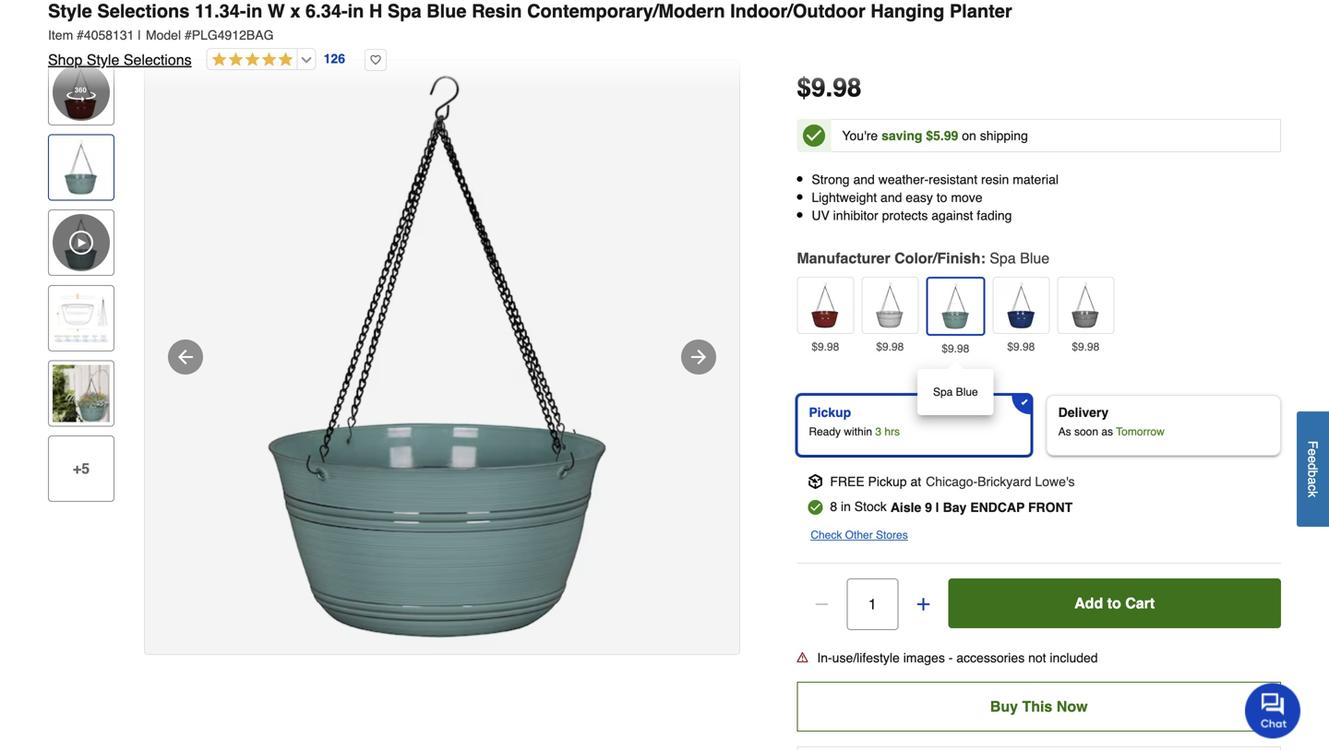 Task type: vqa. For each thing, say whether or not it's contained in the screenshot.
ORGANIZATION in "link"
no



Task type: describe. For each thing, give the bounding box(es) containing it.
1 vertical spatial blue
[[1020, 250, 1050, 267]]

2 horizontal spatial spa
[[990, 250, 1016, 267]]

style selections  #plg4912bag - thumbnail3 image
[[53, 365, 110, 422]]

as
[[1102, 425, 1113, 438]]

$9.98 for spa blue image
[[942, 342, 970, 355]]

to inside button
[[1107, 595, 1121, 612]]

stock
[[855, 499, 887, 514]]

1 horizontal spatial pickup
[[868, 474, 907, 489]]

$5.99
[[926, 128, 959, 143]]

resistant
[[929, 172, 978, 187]]

8
[[830, 499, 837, 514]]

uv
[[812, 208, 830, 223]]

stores
[[876, 529, 908, 542]]

-
[[949, 651, 953, 665]]

indoor/outdoor
[[730, 0, 866, 22]]

pickup ready within 3 hrs
[[809, 405, 900, 438]]

free
[[830, 474, 865, 489]]

saving
[[882, 128, 923, 143]]

1 horizontal spatial and
[[881, 190, 902, 205]]

free pickup at chicago-brickyard lowe's
[[830, 474, 1075, 489]]

now
[[1057, 698, 1088, 715]]

4058131
[[84, 28, 134, 42]]

style inside style selections 11.34-in w x 6.34-in h spa blue resin contemporary/modern indoor/outdoor hanging planter item # 4058131 | model # plg4912bag
[[48, 0, 92, 22]]

aisle
[[891, 500, 922, 515]]

included
[[1050, 651, 1098, 665]]

$
[[797, 73, 811, 102]]

9 inside 8 in stock aisle 9 | bay endcap front
[[925, 500, 932, 515]]

brickyard
[[978, 474, 1032, 489]]

images
[[903, 651, 945, 665]]

hrs
[[885, 425, 900, 438]]

d
[[1306, 463, 1321, 470]]

not
[[1028, 651, 1046, 665]]

selections inside style selections 11.34-in w x 6.34-in h spa blue resin contemporary/modern indoor/outdoor hanging planter item # 4058131 | model # plg4912bag
[[97, 0, 190, 22]]

chicago-
[[926, 474, 978, 489]]

cart
[[1125, 595, 1155, 612]]

1 vertical spatial style
[[87, 51, 119, 68]]

strong
[[812, 172, 850, 187]]

pickup image
[[808, 474, 823, 489]]

+5 button
[[48, 436, 114, 502]]

inhibitor
[[833, 208, 879, 223]]

0 horizontal spatial in
[[246, 0, 262, 22]]

1 horizontal spatial in
[[348, 0, 364, 22]]

check other stores button
[[811, 526, 908, 544]]

delivery as soon as tomorrow
[[1059, 405, 1165, 438]]

| inside 8 in stock aisle 9 | bay endcap front
[[936, 500, 940, 515]]

c
[[1306, 485, 1321, 491]]

protects
[[882, 208, 928, 223]]

move
[[951, 190, 983, 205]]

option group containing pickup
[[790, 388, 1289, 463]]

contemporary/modern
[[527, 0, 725, 22]]

as
[[1059, 425, 1071, 438]]

spa inside style selections 11.34-in w x 6.34-in h spa blue resin contemporary/modern indoor/outdoor hanging planter item # 4058131 | model # plg4912bag
[[388, 0, 422, 22]]

color/finish
[[895, 250, 981, 267]]

you're
[[842, 128, 878, 143]]

plus image
[[914, 595, 933, 614]]

1 # from the left
[[77, 28, 84, 42]]

8 in stock aisle 9 | bay endcap front
[[830, 499, 1073, 515]]

4.8 stars image
[[207, 52, 293, 69]]

lowe's
[[1035, 474, 1075, 489]]

$9.98 for blue image
[[1007, 340, 1035, 353]]

strong and weather-resistant resin material lightweight and easy to move uv inhibitor protects against fading
[[812, 172, 1059, 223]]

white image
[[866, 281, 914, 329]]

check circle filled image
[[803, 125, 825, 147]]

resin
[[472, 0, 522, 22]]

spa blue image
[[932, 282, 980, 330]]

buy this now button
[[797, 682, 1281, 732]]

delivery
[[1059, 405, 1109, 420]]

item number 4 0 5 8 1 3 1 and model number p l g 4 9 1 2 b a g element
[[48, 26, 1281, 44]]

style selections  #plg4912bag - thumbnail image
[[53, 139, 110, 196]]

blue image
[[997, 281, 1045, 329]]

$ 9 . 98
[[797, 73, 862, 102]]

manufacturer
[[797, 250, 891, 267]]

f e e d b a c k button
[[1297, 412, 1329, 527]]

ready
[[809, 425, 841, 438]]

$9.98 for gray image
[[1072, 340, 1100, 353]]

blue inside style selections 11.34-in w x 6.34-in h spa blue resin contemporary/modern indoor/outdoor hanging planter item # 4058131 | model # plg4912bag
[[427, 0, 467, 22]]

11.34-
[[195, 0, 246, 22]]

red image
[[802, 281, 850, 329]]

against
[[932, 208, 973, 223]]

in inside 8 in stock aisle 9 | bay endcap front
[[841, 499, 851, 514]]

in-use/lifestyle images - accessories not included
[[817, 651, 1098, 665]]

soon
[[1075, 425, 1099, 438]]

h
[[369, 0, 383, 22]]

shop
[[48, 51, 82, 68]]

minus image
[[813, 595, 831, 614]]

on
[[962, 128, 977, 143]]

0 vertical spatial 9
[[811, 73, 826, 102]]

use/lifestyle
[[832, 651, 900, 665]]

gray image
[[1062, 281, 1110, 329]]

weather-
[[879, 172, 929, 187]]

plg4912bag
[[192, 28, 274, 42]]



Task type: locate. For each thing, give the bounding box(es) containing it.
chat invite button image
[[1245, 683, 1302, 739]]

2 vertical spatial spa
[[933, 386, 953, 399]]

# right model
[[185, 28, 192, 42]]

0 vertical spatial |
[[138, 28, 141, 42]]

0 horizontal spatial and
[[853, 172, 875, 187]]

material
[[1013, 172, 1059, 187]]

0 horizontal spatial 9
[[811, 73, 826, 102]]

check circle filled image
[[808, 500, 823, 515]]

#
[[77, 28, 84, 42], [185, 28, 192, 42]]

1 vertical spatial spa
[[990, 250, 1016, 267]]

f e e d b a c k
[[1306, 441, 1321, 498]]

2 horizontal spatial in
[[841, 499, 851, 514]]

1 horizontal spatial blue
[[956, 386, 978, 399]]

in left w
[[246, 0, 262, 22]]

shipping
[[980, 128, 1028, 143]]

k
[[1306, 491, 1321, 498]]

style down 4058131
[[87, 51, 119, 68]]

and down weather-
[[881, 190, 902, 205]]

2 vertical spatial blue
[[956, 386, 978, 399]]

$9.98 down red "image"
[[812, 340, 839, 353]]

check
[[811, 529, 842, 542]]

0 vertical spatial spa
[[388, 0, 422, 22]]

$9.98 down white image
[[876, 340, 904, 353]]

3
[[875, 425, 882, 438]]

pickup
[[809, 405, 851, 420], [868, 474, 907, 489]]

option group
[[790, 388, 1289, 463]]

6.34-
[[306, 0, 348, 22]]

0 vertical spatial blue
[[427, 0, 467, 22]]

:
[[981, 250, 986, 267]]

warning image
[[797, 652, 808, 663]]

in
[[246, 0, 262, 22], [348, 0, 364, 22], [841, 499, 851, 514]]

this
[[1022, 698, 1053, 715]]

1 vertical spatial pickup
[[868, 474, 907, 489]]

0 vertical spatial selections
[[97, 0, 190, 22]]

accessories
[[957, 651, 1025, 665]]

pickup left 'at'
[[868, 474, 907, 489]]

buy
[[990, 698, 1018, 715]]

$9.98 for red "image"
[[812, 340, 839, 353]]

2 # from the left
[[185, 28, 192, 42]]

model
[[146, 28, 181, 42]]

spa right : at the right of page
[[990, 250, 1016, 267]]

style selections 11.34-in w x 6.34-in h spa blue resin contemporary/modern indoor/outdoor hanging planter item # 4058131 | model # plg4912bag
[[48, 0, 1012, 42]]

$9.98 for white image
[[876, 340, 904, 353]]

1 horizontal spatial 9
[[925, 500, 932, 515]]

check other stores
[[811, 529, 908, 542]]

1 vertical spatial selections
[[124, 51, 192, 68]]

1 vertical spatial |
[[936, 500, 940, 515]]

# right item
[[77, 28, 84, 42]]

to
[[937, 190, 948, 205], [1107, 595, 1121, 612]]

to inside strong and weather-resistant resin material lightweight and easy to move uv inhibitor protects against fading
[[937, 190, 948, 205]]

style
[[48, 0, 92, 22], [87, 51, 119, 68]]

e
[[1306, 449, 1321, 456], [1306, 456, 1321, 463]]

buy this now
[[990, 698, 1088, 715]]

arrow left image
[[174, 346, 197, 368]]

bay
[[943, 500, 967, 515]]

2 horizontal spatial blue
[[1020, 250, 1050, 267]]

spa
[[388, 0, 422, 22], [990, 250, 1016, 267], [933, 386, 953, 399]]

manufacturer color/finish : spa blue
[[797, 250, 1050, 267]]

item
[[48, 28, 73, 42]]

0 horizontal spatial blue
[[427, 0, 467, 22]]

planter
[[950, 0, 1012, 22]]

126
[[324, 51, 345, 66]]

| inside style selections 11.34-in w x 6.34-in h spa blue resin contemporary/modern indoor/outdoor hanging planter item # 4058131 | model # plg4912bag
[[138, 28, 141, 42]]

spa down spa blue image
[[933, 386, 953, 399]]

easy
[[906, 190, 933, 205]]

tomorrow
[[1116, 425, 1165, 438]]

style selections  #plg4912bag image
[[145, 60, 739, 655]]

$9.98
[[812, 340, 839, 353], [876, 340, 904, 353], [1007, 340, 1035, 353], [1072, 340, 1100, 353], [942, 342, 970, 355]]

in-
[[817, 651, 832, 665]]

9 left 98
[[811, 73, 826, 102]]

$9.98 down spa blue image
[[942, 342, 970, 355]]

and up lightweight
[[853, 172, 875, 187]]

1 e from the top
[[1306, 449, 1321, 456]]

style up item
[[48, 0, 92, 22]]

within
[[844, 425, 872, 438]]

$9.98 down blue image
[[1007, 340, 1035, 353]]

blue down spa blue image
[[956, 386, 978, 399]]

1 vertical spatial 9
[[925, 500, 932, 515]]

to right add
[[1107, 595, 1121, 612]]

+5
[[73, 460, 90, 477]]

e up d
[[1306, 449, 1321, 456]]

1 horizontal spatial to
[[1107, 595, 1121, 612]]

hanging
[[871, 0, 945, 22]]

a
[[1306, 478, 1321, 485]]

spa right h
[[388, 0, 422, 22]]

x
[[290, 0, 300, 22]]

in right '8'
[[841, 499, 851, 514]]

f
[[1306, 441, 1321, 449]]

b
[[1306, 470, 1321, 478]]

add
[[1075, 595, 1103, 612]]

resin
[[981, 172, 1009, 187]]

0 vertical spatial style
[[48, 0, 92, 22]]

front
[[1028, 500, 1073, 515]]

0 vertical spatial pickup
[[809, 405, 851, 420]]

1 vertical spatial to
[[1107, 595, 1121, 612]]

Stepper number input field with increment and decrement buttons number field
[[847, 579, 899, 630]]

0 horizontal spatial pickup
[[809, 405, 851, 420]]

0 horizontal spatial to
[[937, 190, 948, 205]]

1 horizontal spatial #
[[185, 28, 192, 42]]

blue
[[427, 0, 467, 22], [1020, 250, 1050, 267], [956, 386, 978, 399]]

w
[[268, 0, 285, 22]]

| left model
[[138, 28, 141, 42]]

shop style selections
[[48, 51, 192, 68]]

$9.98 down gray image
[[1072, 340, 1100, 353]]

0 vertical spatial and
[[853, 172, 875, 187]]

you're saving $5.99 on shipping
[[842, 128, 1028, 143]]

add to cart
[[1075, 595, 1155, 612]]

98
[[833, 73, 862, 102]]

at
[[911, 474, 921, 489]]

arrow right image
[[688, 346, 710, 368]]

1 horizontal spatial spa
[[933, 386, 953, 399]]

selections up model
[[97, 0, 190, 22]]

0 vertical spatial to
[[937, 190, 948, 205]]

spa blue
[[933, 386, 978, 399]]

selections down model
[[124, 51, 192, 68]]

lightweight
[[812, 190, 877, 205]]

to up against
[[937, 190, 948, 205]]

other
[[845, 529, 873, 542]]

fading
[[977, 208, 1012, 223]]

0 horizontal spatial |
[[138, 28, 141, 42]]

1 vertical spatial and
[[881, 190, 902, 205]]

| left bay
[[936, 500, 940, 515]]

pickup inside 'pickup ready within 3 hrs'
[[809, 405, 851, 420]]

9
[[811, 73, 826, 102], [925, 500, 932, 515]]

e up b
[[1306, 456, 1321, 463]]

.
[[826, 73, 833, 102]]

heart outline image
[[365, 49, 387, 71]]

|
[[138, 28, 141, 42], [936, 500, 940, 515]]

add to cart button
[[948, 579, 1281, 628]]

in left h
[[348, 0, 364, 22]]

0 horizontal spatial spa
[[388, 0, 422, 22]]

style selections  #plg4912bag - thumbnail2 image
[[53, 290, 110, 347]]

1 horizontal spatial |
[[936, 500, 940, 515]]

blue left resin
[[427, 0, 467, 22]]

0 horizontal spatial #
[[77, 28, 84, 42]]

pickup up 'ready'
[[809, 405, 851, 420]]

9 right aisle
[[925, 500, 932, 515]]

endcap
[[970, 500, 1025, 515]]

blue up blue image
[[1020, 250, 1050, 267]]

2 e from the top
[[1306, 456, 1321, 463]]



